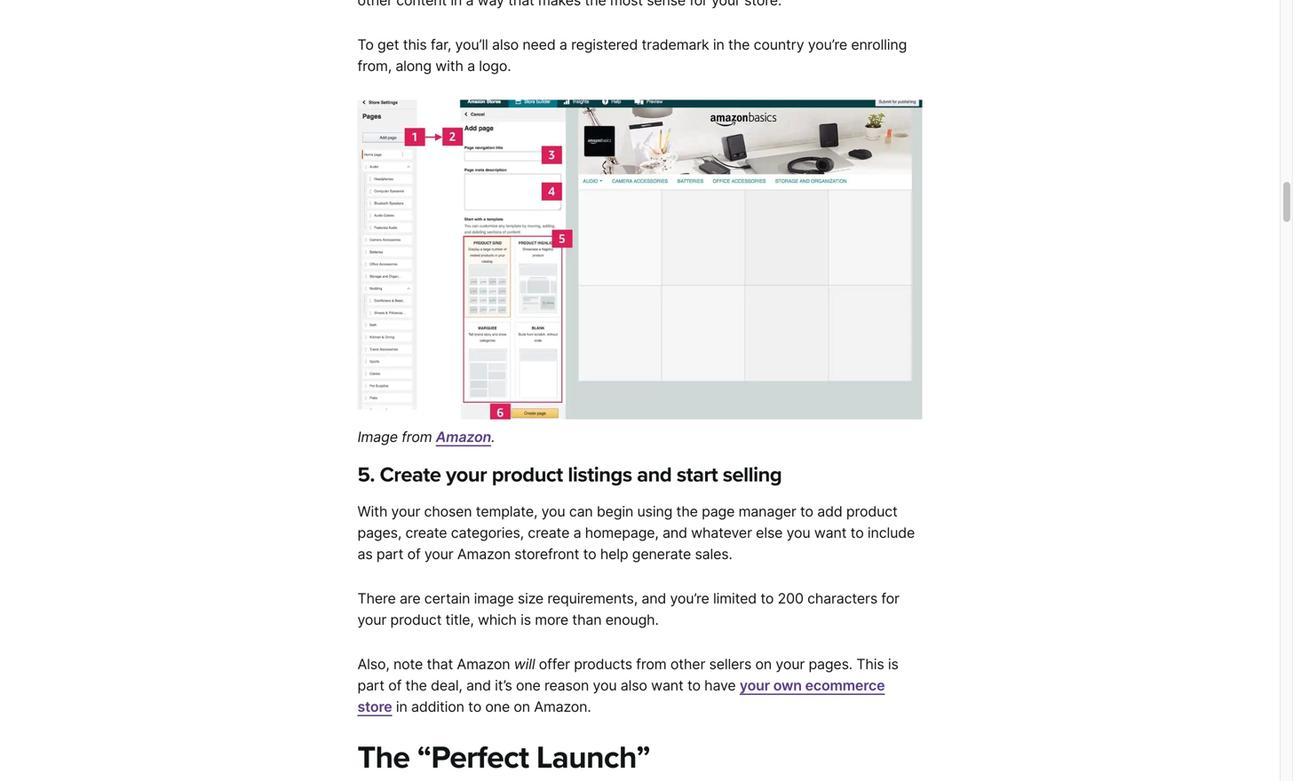 Task type: locate. For each thing, give the bounding box(es) containing it.
a right 'need'
[[559, 36, 567, 53]]

1 vertical spatial product
[[846, 503, 898, 521]]

1 vertical spatial a
[[467, 57, 475, 75]]

and up generate
[[663, 525, 687, 542]]

get
[[378, 36, 399, 53]]

homepage,
[[585, 525, 659, 542]]

and left it's
[[466, 677, 491, 694]]

in right trademark
[[713, 36, 725, 53]]

0 horizontal spatial want
[[651, 677, 684, 694]]

a inside "with your chosen template, you can begin using the page manager to add product pages, create categories, create a homepage, and whatever else you want to include as part of your amazon storefront to help generate sales."
[[573, 525, 581, 542]]

want inside offer products from other sellers on your pages. this is part of the deal, and it's one reason you also want to have
[[651, 677, 684, 694]]

want down the "other"
[[651, 677, 684, 694]]

0 vertical spatial amazon
[[436, 428, 491, 446]]

0 vertical spatial part
[[376, 546, 403, 563]]

0 horizontal spatial you
[[541, 503, 565, 521]]

your down sellers
[[740, 677, 770, 694]]

a down can
[[573, 525, 581, 542]]

chosen
[[424, 503, 472, 521]]

part
[[376, 546, 403, 563], [358, 677, 385, 694]]

1 horizontal spatial create
[[528, 525, 570, 542]]

part down also,
[[358, 677, 385, 694]]

the left country
[[728, 36, 750, 53]]

your inside there are certain image size requirements, and you're limited to 200 characters for your product title, which is more than enough.
[[358, 612, 387, 629]]

and up using
[[637, 463, 672, 488]]

1 horizontal spatial you're
[[808, 36, 847, 53]]

to right addition
[[468, 698, 481, 716]]

of down note
[[388, 677, 402, 694]]

certain
[[424, 590, 470, 608]]

your down the there
[[358, 612, 387, 629]]

page
[[702, 503, 735, 521]]

to left 200
[[761, 590, 774, 608]]

along
[[396, 57, 432, 75]]

you right else
[[787, 525, 811, 542]]

one down will at the left bottom of the page
[[516, 677, 541, 694]]

the
[[728, 36, 750, 53], [676, 503, 698, 521], [405, 677, 427, 694]]

requirements,
[[547, 590, 638, 608]]

amazon
[[436, 428, 491, 446], [457, 546, 511, 563], [457, 656, 510, 673]]

2 horizontal spatial you
[[787, 525, 811, 542]]

in right store
[[396, 698, 407, 716]]

a down 'you'll'
[[467, 57, 475, 75]]

0 horizontal spatial in
[[396, 698, 407, 716]]

title,
[[445, 612, 474, 629]]

product
[[492, 463, 563, 488], [846, 503, 898, 521], [390, 612, 442, 629]]

want inside "with your chosen template, you can begin using the page manager to add product pages, create categories, create a homepage, and whatever else you want to include as part of your amazon storefront to help generate sales."
[[814, 525, 847, 542]]

1 horizontal spatial of
[[407, 546, 421, 563]]

of inside "with your chosen template, you can begin using the page manager to add product pages, create categories, create a homepage, and whatever else you want to include as part of your amazon storefront to help generate sales."
[[407, 546, 421, 563]]

registered
[[571, 36, 638, 53]]

1 vertical spatial also
[[621, 677, 647, 694]]

is right the this
[[888, 656, 899, 673]]

the inside to get this far, you'll also need a registered trademark in the country you're enrolling from, along with a logo.
[[728, 36, 750, 53]]

1 vertical spatial of
[[388, 677, 402, 694]]

0 horizontal spatial of
[[388, 677, 402, 694]]

1 horizontal spatial from
[[636, 656, 667, 673]]

else
[[756, 525, 783, 542]]

your up own
[[776, 656, 805, 673]]

1 horizontal spatial a
[[559, 36, 567, 53]]

part down pages,
[[376, 546, 403, 563]]

listings
[[568, 463, 632, 488]]

is
[[521, 612, 531, 629], [888, 656, 899, 673]]

in inside to get this far, you'll also need a registered trademark in the country you're enrolling from, along with a logo.
[[713, 36, 725, 53]]

1 vertical spatial one
[[485, 698, 510, 716]]

0 vertical spatial product
[[492, 463, 563, 488]]

2 vertical spatial product
[[390, 612, 442, 629]]

1 horizontal spatial is
[[888, 656, 899, 673]]

0 horizontal spatial on
[[514, 698, 530, 716]]

to inside offer products from other sellers on your pages. this is part of the deal, and it's one reason you also want to have
[[687, 677, 701, 694]]

2 horizontal spatial product
[[846, 503, 898, 521]]

0 vertical spatial a
[[559, 36, 567, 53]]

1 horizontal spatial in
[[713, 36, 725, 53]]

0 vertical spatial of
[[407, 546, 421, 563]]

to
[[800, 503, 814, 521], [851, 525, 864, 542], [583, 546, 596, 563], [761, 590, 774, 608], [687, 677, 701, 694], [468, 698, 481, 716]]

in addition to one on amazon.
[[392, 698, 591, 716]]

0 vertical spatial one
[[516, 677, 541, 694]]

store
[[358, 698, 392, 716]]

0 vertical spatial is
[[521, 612, 531, 629]]

of up "are"
[[407, 546, 421, 563]]

characters
[[807, 590, 878, 608]]

0 horizontal spatial the
[[405, 677, 427, 694]]

start
[[677, 463, 718, 488]]

1 vertical spatial you
[[787, 525, 811, 542]]

selling
[[723, 463, 782, 488]]

your inside offer products from other sellers on your pages. this is part of the deal, and it's one reason you also want to have
[[776, 656, 805, 673]]

2 create from the left
[[528, 525, 570, 542]]

the down note
[[405, 677, 427, 694]]

1 horizontal spatial the
[[676, 503, 698, 521]]

2 horizontal spatial the
[[728, 36, 750, 53]]

and up enough.
[[642, 590, 666, 608]]

note
[[393, 656, 423, 673]]

want
[[814, 525, 847, 542], [651, 677, 684, 694]]

to left the include
[[851, 525, 864, 542]]

1 horizontal spatial also
[[621, 677, 647, 694]]

from
[[402, 428, 432, 446], [636, 656, 667, 673]]

want down the add
[[814, 525, 847, 542]]

0 horizontal spatial one
[[485, 698, 510, 716]]

to left help
[[583, 546, 596, 563]]

1 horizontal spatial one
[[516, 677, 541, 694]]

this
[[857, 656, 884, 673]]

0 horizontal spatial also
[[492, 36, 519, 53]]

and
[[637, 463, 672, 488], [663, 525, 687, 542], [642, 590, 666, 608], [466, 677, 491, 694]]

product up template,
[[492, 463, 563, 488]]

on left "amazon."
[[514, 698, 530, 716]]

part inside offer products from other sellers on your pages. this is part of the deal, and it's one reason you also want to have
[[358, 677, 385, 694]]

one down it's
[[485, 698, 510, 716]]

1 vertical spatial you're
[[670, 590, 709, 608]]

0 vertical spatial from
[[402, 428, 432, 446]]

also up the logo.
[[492, 36, 519, 53]]

to down the "other"
[[687, 677, 701, 694]]

in
[[713, 36, 725, 53], [396, 698, 407, 716]]

0 horizontal spatial is
[[521, 612, 531, 629]]

0 vertical spatial you're
[[808, 36, 847, 53]]

more
[[535, 612, 568, 629]]

the left 'page'
[[676, 503, 698, 521]]

1 vertical spatial in
[[396, 698, 407, 716]]

you're left limited
[[670, 590, 709, 608]]

0 horizontal spatial create
[[405, 525, 447, 542]]

the inside "with your chosen template, you can begin using the page manager to add product pages, create categories, create a homepage, and whatever else you want to include as part of your amazon storefront to help generate sales."
[[676, 503, 698, 521]]

you down products
[[593, 677, 617, 694]]

1 vertical spatial amazon
[[457, 546, 511, 563]]

2 vertical spatial a
[[573, 525, 581, 542]]

a
[[559, 36, 567, 53], [467, 57, 475, 75], [573, 525, 581, 542]]

this
[[403, 36, 427, 53]]

product inside "with your chosen template, you can begin using the page manager to add product pages, create categories, create a homepage, and whatever else you want to include as part of your amazon storefront to help generate sales."
[[846, 503, 898, 521]]

product inside there are certain image size requirements, and you're limited to 200 characters for your product title, which is more than enough.
[[390, 612, 442, 629]]

amazon up it's
[[457, 656, 510, 673]]

is down size
[[521, 612, 531, 629]]

0 horizontal spatial product
[[390, 612, 442, 629]]

reason
[[544, 677, 589, 694]]

you're
[[808, 36, 847, 53], [670, 590, 709, 608]]

0 vertical spatial also
[[492, 36, 519, 53]]

on right sellers
[[755, 656, 772, 673]]

create
[[405, 525, 447, 542], [528, 525, 570, 542]]

1 vertical spatial is
[[888, 656, 899, 673]]

for
[[881, 590, 900, 608]]

using
[[637, 503, 673, 521]]

your inside the your own ecommerce store
[[740, 677, 770, 694]]

create down chosen
[[405, 525, 447, 542]]

from up create
[[402, 428, 432, 446]]

2 horizontal spatial a
[[573, 525, 581, 542]]

you're right country
[[808, 36, 847, 53]]

1 vertical spatial from
[[636, 656, 667, 673]]

1 vertical spatial the
[[676, 503, 698, 521]]

it's
[[495, 677, 512, 694]]

0 horizontal spatial a
[[467, 57, 475, 75]]

is inside there are certain image size requirements, and you're limited to 200 characters for your product title, which is more than enough.
[[521, 612, 531, 629]]

2 vertical spatial the
[[405, 677, 427, 694]]

2 vertical spatial you
[[593, 677, 617, 694]]

0 vertical spatial the
[[728, 36, 750, 53]]

"perfect
[[417, 739, 529, 777]]

you
[[541, 503, 565, 521], [787, 525, 811, 542], [593, 677, 617, 694]]

1 vertical spatial part
[[358, 677, 385, 694]]

0 vertical spatial on
[[755, 656, 772, 673]]

the "perfect launch"
[[358, 739, 650, 777]]

you left can
[[541, 503, 565, 521]]

also down products
[[621, 677, 647, 694]]

product down "are"
[[390, 612, 442, 629]]

your down amazon link
[[446, 463, 487, 488]]

1 vertical spatial want
[[651, 677, 684, 694]]

0 horizontal spatial you're
[[670, 590, 709, 608]]

create up storefront
[[528, 525, 570, 542]]

amazon up create
[[436, 428, 491, 446]]

0 vertical spatial want
[[814, 525, 847, 542]]

5. create your product listings and start selling
[[358, 463, 782, 488]]

a for you'll
[[467, 57, 475, 75]]

also
[[492, 36, 519, 53], [621, 677, 647, 694]]

offer products from other sellers on your pages. this is part of the deal, and it's one reason you also want to have
[[358, 656, 899, 694]]

1 horizontal spatial you
[[593, 677, 617, 694]]

from left the "other"
[[636, 656, 667, 673]]

one
[[516, 677, 541, 694], [485, 698, 510, 716]]

5.
[[358, 463, 375, 488]]

1 horizontal spatial want
[[814, 525, 847, 542]]

help
[[600, 546, 628, 563]]

1 horizontal spatial on
[[755, 656, 772, 673]]

sellers
[[709, 656, 752, 673]]

from inside offer products from other sellers on your pages. this is part of the deal, and it's one reason you also want to have
[[636, 656, 667, 673]]

will
[[514, 656, 535, 673]]

with
[[435, 57, 463, 75]]

of
[[407, 546, 421, 563], [388, 677, 402, 694]]

product up the include
[[846, 503, 898, 521]]

amazon down categories,
[[457, 546, 511, 563]]

0 vertical spatial in
[[713, 36, 725, 53]]



Task type: describe. For each thing, give the bounding box(es) containing it.
storefront
[[514, 546, 579, 563]]

you'll
[[455, 36, 488, 53]]

add
[[817, 503, 843, 521]]

you're inside to get this far, you'll also need a registered trademark in the country you're enrolling from, along with a logo.
[[808, 36, 847, 53]]

with your chosen template, you can begin using the page manager to add product pages, create categories, create a homepage, and whatever else you want to include as part of your amazon storefront to help generate sales.
[[358, 503, 915, 563]]

1 vertical spatial on
[[514, 698, 530, 716]]

you inside offer products from other sellers on your pages. this is part of the deal, and it's one reason you also want to have
[[593, 677, 617, 694]]

generate
[[632, 546, 691, 563]]

image from amazon .
[[358, 428, 495, 446]]

far,
[[431, 36, 451, 53]]

enrolling
[[851, 36, 907, 53]]

amazon.
[[534, 698, 591, 716]]

whatever
[[691, 525, 752, 542]]

0 horizontal spatial from
[[402, 428, 432, 446]]

create
[[380, 463, 441, 488]]

also inside offer products from other sellers on your pages. this is part of the deal, and it's one reason you also want to have
[[621, 677, 647, 694]]

template,
[[476, 503, 538, 521]]

trademark
[[642, 36, 709, 53]]

with
[[358, 503, 387, 521]]

than
[[572, 612, 602, 629]]

sales.
[[695, 546, 733, 563]]

1 horizontal spatial product
[[492, 463, 563, 488]]

amazon link
[[436, 428, 491, 446]]

also inside to get this far, you'll also need a registered trademark in the country you're enrolling from, along with a logo.
[[492, 36, 519, 53]]

a for you
[[573, 525, 581, 542]]

logo.
[[479, 57, 511, 75]]

of inside offer products from other sellers on your pages. this is part of the deal, and it's one reason you also want to have
[[388, 677, 402, 694]]

image
[[474, 590, 514, 608]]

amazon inside "with your chosen template, you can begin using the page manager to add product pages, create categories, create a homepage, and whatever else you want to include as part of your amazon storefront to help generate sales."
[[457, 546, 511, 563]]

own
[[773, 677, 802, 694]]

to inside there are certain image size requirements, and you're limited to 200 characters for your product title, which is more than enough.
[[761, 590, 774, 608]]

your right with
[[391, 503, 420, 521]]

ecommerce
[[805, 677, 885, 694]]

.
[[491, 428, 495, 446]]

your own ecommerce store
[[358, 677, 885, 716]]

that
[[427, 656, 453, 673]]

1 create from the left
[[405, 525, 447, 542]]

also, note that amazon will
[[358, 656, 535, 673]]

have
[[705, 677, 736, 694]]

to get this far, you'll also need a registered trademark in the country you're enrolling from, along with a logo.
[[358, 36, 907, 75]]

the
[[358, 739, 410, 777]]

limited
[[713, 590, 757, 608]]

your own ecommerce store link
[[358, 677, 885, 716]]

are
[[400, 590, 421, 608]]

there are certain image size requirements, and you're limited to 200 characters for your product title, which is more than enough.
[[358, 590, 900, 629]]

the inside offer products from other sellers on your pages. this is part of the deal, and it's one reason you also want to have
[[405, 677, 427, 694]]

your down chosen
[[424, 546, 453, 563]]

launch"
[[536, 739, 650, 777]]

addition
[[411, 698, 464, 716]]

image
[[358, 428, 398, 446]]

and inside offer products from other sellers on your pages. this is part of the deal, and it's one reason you also want to have
[[466, 677, 491, 694]]

products
[[574, 656, 632, 673]]

to
[[358, 36, 374, 53]]

need
[[523, 36, 556, 53]]

from,
[[358, 57, 392, 75]]

one inside offer products from other sellers on your pages. this is part of the deal, and it's one reason you also want to have
[[516, 677, 541, 694]]

begin
[[597, 503, 633, 521]]

to left the add
[[800, 503, 814, 521]]

is inside offer products from other sellers on your pages. this is part of the deal, and it's one reason you also want to have
[[888, 656, 899, 673]]

other
[[670, 656, 705, 673]]

there
[[358, 590, 396, 608]]

country
[[754, 36, 804, 53]]

2 vertical spatial amazon
[[457, 656, 510, 673]]

you're inside there are certain image size requirements, and you're limited to 200 characters for your product title, which is more than enough.
[[670, 590, 709, 608]]

offer
[[539, 656, 570, 673]]

can
[[569, 503, 593, 521]]

and inside "with your chosen template, you can begin using the page manager to add product pages, create categories, create a homepage, and whatever else you want to include as part of your amazon storefront to help generate sales."
[[663, 525, 687, 542]]

as
[[358, 546, 373, 563]]

part inside "with your chosen template, you can begin using the page manager to add product pages, create categories, create a homepage, and whatever else you want to include as part of your amazon storefront to help generate sales."
[[376, 546, 403, 563]]

also,
[[358, 656, 390, 673]]

which
[[478, 612, 517, 629]]

size
[[518, 590, 544, 608]]

pages,
[[358, 525, 402, 542]]

deal,
[[431, 677, 463, 694]]

enough.
[[606, 612, 659, 629]]

categories,
[[451, 525, 524, 542]]

include
[[868, 525, 915, 542]]

the amazon stores builder tool image
[[358, 100, 922, 420]]

manager
[[739, 503, 796, 521]]

pages.
[[809, 656, 853, 673]]

and inside there are certain image size requirements, and you're limited to 200 characters for your product title, which is more than enough.
[[642, 590, 666, 608]]

0 vertical spatial you
[[541, 503, 565, 521]]

200
[[778, 590, 804, 608]]

on inside offer products from other sellers on your pages. this is part of the deal, and it's one reason you also want to have
[[755, 656, 772, 673]]



Task type: vqa. For each thing, say whether or not it's contained in the screenshot.
chevron up icon
no



